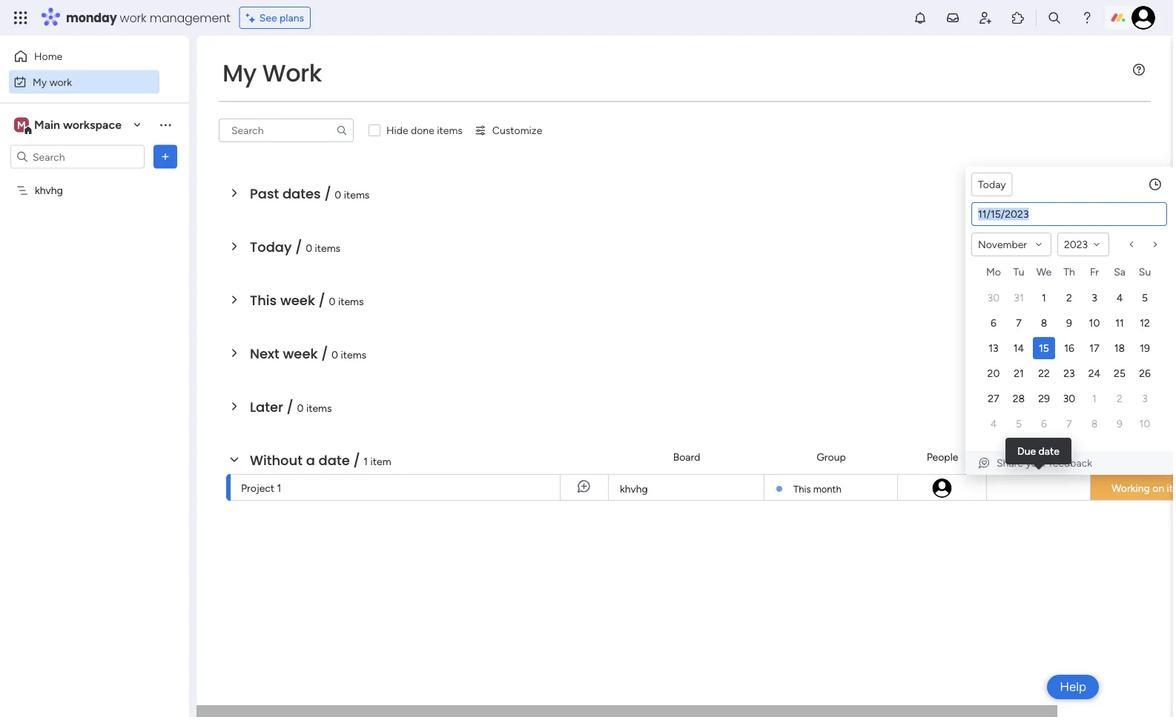 Task type: describe. For each thing, give the bounding box(es) containing it.
0 for next week /
[[332, 349, 338, 361]]

item
[[371, 455, 391, 468]]

a
[[306, 451, 315, 470]]

0 vertical spatial 6 button
[[983, 312, 1005, 335]]

friday element
[[1082, 263, 1107, 286]]

help
[[1060, 680, 1087, 695]]

board
[[673, 451, 700, 464]]

18 button
[[1109, 337, 1131, 360]]

items inside next week / 0 items
[[341, 349, 366, 361]]

1 vertical spatial 8
[[1092, 418, 1098, 431]]

khvhg inside list box
[[35, 184, 63, 197]]

23 button
[[1058, 363, 1081, 385]]

11 button
[[1109, 312, 1131, 335]]

21
[[1014, 368, 1024, 380]]

16 button
[[1058, 337, 1081, 360]]

su
[[1139, 266, 1151, 279]]

project 1
[[241, 482, 281, 495]]

work for my
[[49, 76, 72, 88]]

17 button
[[1084, 337, 1106, 360]]

3 for the right 3 button
[[1142, 393, 1148, 405]]

project
[[241, 482, 275, 495]]

0 vertical spatial 9
[[1067, 317, 1073, 330]]

gary orlando image
[[931, 478, 953, 500]]

main workspace
[[34, 118, 122, 132]]

1 inside without a date / 1 item
[[364, 455, 368, 468]]

my work
[[223, 57, 322, 90]]

workspace selection element
[[14, 116, 124, 135]]

0 vertical spatial 7
[[1016, 317, 1022, 330]]

16
[[1064, 342, 1075, 355]]

my for my work
[[33, 76, 47, 88]]

today for today / 0 items
[[250, 238, 292, 257]]

24
[[1089, 368, 1101, 380]]

0 vertical spatial 30 button
[[983, 287, 1005, 309]]

1 vertical spatial 7
[[1067, 418, 1072, 431]]

0 horizontal spatial 10
[[1089, 317, 1100, 330]]

on
[[1153, 482, 1165, 495]]

tuesday element
[[1007, 263, 1032, 286]]

help image
[[1080, 10, 1095, 25]]

26
[[1139, 368, 1151, 380]]

this for month
[[794, 484, 811, 495]]

1 vertical spatial 9 button
[[1109, 413, 1131, 435]]

26 button
[[1134, 363, 1156, 385]]

help button
[[1047, 676, 1099, 700]]

workspace
[[63, 118, 122, 132]]

saturday element
[[1107, 263, 1133, 286]]

2 for leftmost 2 button
[[1067, 292, 1072, 304]]

27 button
[[983, 388, 1005, 410]]

due date
[[1018, 445, 1060, 458]]

see
[[259, 11, 277, 24]]

your
[[1026, 457, 1047, 470]]

1 horizontal spatial khvhg
[[620, 483, 648, 496]]

monday element
[[981, 263, 1007, 286]]

menu image
[[1133, 64, 1145, 76]]

management
[[150, 9, 230, 26]]

week for this
[[280, 291, 315, 310]]

1 down wednesday element
[[1042, 292, 1047, 304]]

home
[[34, 50, 62, 63]]

1 vertical spatial 10
[[1140, 418, 1151, 431]]

1 horizontal spatial 5 button
[[1134, 287, 1156, 309]]

/ right dates
[[324, 184, 331, 203]]

sunday element
[[1133, 263, 1158, 286]]

1 horizontal spatial 8 button
[[1084, 413, 1106, 435]]

1 vertical spatial 6 button
[[1033, 413, 1055, 435]]

13 button
[[983, 337, 1005, 360]]

24 button
[[1084, 363, 1106, 385]]

inbox image
[[946, 10, 961, 25]]

khvhg link
[[618, 475, 755, 502]]

0 inside today / 0 items
[[306, 242, 312, 254]]

mo
[[987, 266, 1001, 279]]

1 horizontal spatial date
[[1039, 445, 1060, 458]]

apps image
[[1011, 10, 1026, 25]]

0 horizontal spatial date
[[319, 451, 350, 470]]

next week / 0 items
[[250, 345, 366, 363]]

select product image
[[13, 10, 28, 25]]

1 horizontal spatial 10 button
[[1134, 413, 1156, 435]]

1 horizontal spatial 3 button
[[1134, 388, 1156, 410]]

invite members image
[[978, 10, 993, 25]]

hide done items
[[386, 124, 463, 137]]

21 button
[[1008, 363, 1030, 385]]

we
[[1037, 266, 1052, 279]]

31
[[1014, 292, 1024, 304]]

20
[[988, 368, 1000, 380]]

15
[[1039, 342, 1049, 355]]

1 horizontal spatial 7 button
[[1058, 413, 1081, 435]]

notifications image
[[913, 10, 928, 25]]

row group containing 30
[[981, 286, 1158, 437]]

18
[[1115, 342, 1125, 355]]

month
[[813, 484, 842, 495]]

due
[[1018, 445, 1036, 458]]

Filter dashboard by text search field
[[219, 119, 354, 142]]

share
[[997, 457, 1024, 470]]

main
[[34, 118, 60, 132]]

12
[[1140, 317, 1150, 330]]

monday
[[66, 9, 117, 26]]

17
[[1090, 342, 1100, 355]]

1 horizontal spatial 1 button
[[1084, 388, 1106, 410]]

0 horizontal spatial 5 button
[[1008, 413, 1030, 435]]

12 button
[[1134, 312, 1156, 335]]

status
[[1128, 451, 1158, 464]]

fr
[[1090, 266, 1099, 279]]

my work
[[33, 76, 72, 88]]

14 button
[[1008, 337, 1030, 360]]

my work button
[[9, 70, 159, 94]]

this month
[[794, 484, 842, 495]]

grid containing mo
[[981, 263, 1158, 437]]

past
[[250, 184, 279, 203]]

1 vertical spatial 6
[[1041, 418, 1047, 431]]

25
[[1114, 368, 1126, 380]]

sa
[[1114, 266, 1126, 279]]

tu
[[1014, 266, 1025, 279]]

wednesday element
[[1032, 263, 1057, 286]]

28
[[1013, 393, 1025, 405]]

19
[[1140, 342, 1150, 355]]

11
[[1116, 317, 1124, 330]]

monday work management
[[66, 9, 230, 26]]

22 button
[[1033, 363, 1055, 385]]

items inside past dates / 0 items
[[344, 188, 370, 201]]

2 for the rightmost 2 button
[[1117, 393, 1123, 405]]

29
[[1039, 393, 1050, 405]]

0 horizontal spatial 8 button
[[1033, 312, 1055, 335]]

november button
[[972, 233, 1052, 257]]

my for my work
[[223, 57, 257, 90]]

0 for past dates /
[[335, 188, 341, 201]]



Task type: locate. For each thing, give the bounding box(es) containing it.
0 horizontal spatial 4 button
[[983, 413, 1005, 435]]

0 down this week / 0 items
[[332, 349, 338, 361]]

items
[[437, 124, 463, 137], [344, 188, 370, 201], [315, 242, 341, 254], [338, 295, 364, 308], [341, 349, 366, 361], [306, 402, 332, 415]]

1 horizontal spatial 2
[[1117, 393, 1123, 405]]

0 inside this week / 0 items
[[329, 295, 336, 308]]

date
[[1039, 445, 1060, 458], [319, 451, 350, 470]]

1 vertical spatial week
[[283, 345, 318, 363]]

6 button
[[983, 312, 1005, 335], [1033, 413, 1055, 435]]

0 horizontal spatial 6
[[991, 317, 997, 330]]

november
[[978, 238, 1027, 251]]

10 left 11 button
[[1089, 317, 1100, 330]]

today button
[[972, 173, 1013, 197]]

1 vertical spatial work
[[49, 76, 72, 88]]

work inside "button"
[[49, 76, 72, 88]]

working
[[1112, 482, 1150, 495]]

4 button
[[1109, 287, 1131, 309], [983, 413, 1005, 435]]

people
[[927, 451, 959, 464]]

4 down saturday element
[[1117, 292, 1123, 304]]

0 right dates
[[335, 188, 341, 201]]

0 vertical spatial 2
[[1067, 292, 1072, 304]]

8 button up 'feedback'
[[1084, 413, 1106, 435]]

share your feedback
[[997, 457, 1093, 470]]

1 vertical spatial 3 button
[[1134, 388, 1156, 410]]

5 down the sunday "element"
[[1142, 292, 1148, 304]]

work
[[262, 57, 322, 90]]

0 vertical spatial week
[[280, 291, 315, 310]]

next
[[250, 345, 279, 363]]

0 horizontal spatial 6 button
[[983, 312, 1005, 335]]

6
[[991, 317, 997, 330], [1041, 418, 1047, 431]]

0 horizontal spatial 9
[[1067, 317, 1073, 330]]

22
[[1039, 368, 1050, 380]]

Search in workspace field
[[31, 148, 124, 165]]

7 button up share your feedback link
[[1058, 413, 1081, 435]]

3
[[1092, 292, 1098, 304], [1142, 393, 1148, 405]]

2 button down thursday element
[[1058, 287, 1081, 309]]

0 horizontal spatial 1 button
[[1033, 287, 1055, 309]]

1 horizontal spatial 10
[[1140, 418, 1151, 431]]

2
[[1067, 292, 1072, 304], [1117, 393, 1123, 405]]

row group
[[981, 286, 1158, 437]]

5 for right 5 button
[[1142, 292, 1148, 304]]

0 horizontal spatial 4
[[991, 418, 997, 431]]

1 button
[[1033, 287, 1055, 309], [1084, 388, 1106, 410]]

10 up status
[[1140, 418, 1151, 431]]

0 vertical spatial 4 button
[[1109, 287, 1131, 309]]

options image
[[158, 149, 173, 164]]

0 vertical spatial 7 button
[[1008, 312, 1030, 335]]

2 button down 25 button
[[1109, 388, 1131, 410]]

week right the next
[[283, 345, 318, 363]]

1 down 24 button
[[1093, 393, 1097, 405]]

today / 0 items
[[250, 238, 341, 257]]

28 button
[[1008, 388, 1030, 410]]

10 button left 11 button
[[1084, 312, 1106, 335]]

home button
[[9, 45, 159, 68]]

1 vertical spatial 5 button
[[1008, 413, 1030, 435]]

7 button down 31 button
[[1008, 312, 1030, 335]]

4 for the rightmost the 4 button
[[1117, 292, 1123, 304]]

1 horizontal spatial 5
[[1142, 292, 1148, 304]]

without
[[250, 451, 303, 470]]

0 right later
[[297, 402, 304, 415]]

1 horizontal spatial this
[[794, 484, 811, 495]]

0
[[335, 188, 341, 201], [306, 242, 312, 254], [329, 295, 336, 308], [332, 349, 338, 361], [297, 402, 304, 415]]

27
[[988, 393, 1000, 405]]

8 up 15
[[1041, 317, 1048, 330]]

6 up 13 button
[[991, 317, 997, 330]]

this up the next
[[250, 291, 277, 310]]

thursday element
[[1057, 263, 1082, 286]]

6 button down '29' button in the right bottom of the page
[[1033, 413, 1055, 435]]

work down home
[[49, 76, 72, 88]]

1 vertical spatial khvhg
[[620, 483, 648, 496]]

1 vertical spatial 4
[[991, 418, 997, 431]]

1 horizontal spatial 30
[[1063, 393, 1076, 405]]

/ up next week / 0 items
[[319, 291, 326, 310]]

1 vertical spatial 30 button
[[1058, 388, 1081, 410]]

0 for this week /
[[329, 295, 336, 308]]

0 horizontal spatial 30
[[988, 292, 1000, 304]]

3 for 3 button to the top
[[1092, 292, 1098, 304]]

feedback
[[1049, 457, 1093, 470]]

15 button
[[1033, 337, 1055, 360]]

items down this week / 0 items
[[341, 349, 366, 361]]

Date field
[[972, 203, 1167, 225]]

items inside today / 0 items
[[315, 242, 341, 254]]

previous image
[[1126, 239, 1138, 251]]

0 vertical spatial 8
[[1041, 317, 1048, 330]]

1 vertical spatial 9
[[1117, 418, 1123, 431]]

30 button down 23 button
[[1058, 388, 1081, 410]]

1 left the item
[[364, 455, 368, 468]]

0 vertical spatial 3
[[1092, 292, 1098, 304]]

0 vertical spatial 10
[[1089, 317, 1100, 330]]

0 horizontal spatial 10 button
[[1084, 312, 1106, 335]]

customize button
[[469, 119, 548, 142]]

9 button up "16" button
[[1058, 312, 1081, 335]]

items right dates
[[344, 188, 370, 201]]

0 vertical spatial 5
[[1142, 292, 1148, 304]]

0 horizontal spatial 30 button
[[983, 287, 1005, 309]]

4 for left the 4 button
[[991, 418, 997, 431]]

add time image
[[1148, 177, 1163, 192]]

0 horizontal spatial 3 button
[[1084, 287, 1106, 309]]

0 up this week / 0 items
[[306, 242, 312, 254]]

my left work
[[223, 57, 257, 90]]

see plans
[[259, 11, 304, 24]]

3 button down 26 button
[[1134, 388, 1156, 410]]

my down home
[[33, 76, 47, 88]]

dates
[[283, 184, 321, 203]]

1 horizontal spatial today
[[978, 178, 1006, 191]]

5 for leftmost 5 button
[[1016, 418, 1022, 431]]

without a date / 1 item
[[250, 451, 391, 470]]

/ right later
[[287, 398, 294, 417]]

this left month
[[794, 484, 811, 495]]

next image
[[1150, 239, 1162, 251]]

0 vertical spatial 2 button
[[1058, 287, 1081, 309]]

1 horizontal spatial my
[[223, 57, 257, 90]]

2023 button
[[1058, 233, 1110, 257]]

31 button
[[1008, 287, 1030, 309]]

1 vertical spatial today
[[250, 238, 292, 257]]

work
[[120, 9, 147, 26], [49, 76, 72, 88]]

items inside later / 0 items
[[306, 402, 332, 415]]

0 inside next week / 0 items
[[332, 349, 338, 361]]

1 vertical spatial 5
[[1016, 418, 1022, 431]]

1 vertical spatial 4 button
[[983, 413, 1005, 435]]

5 down 28 button
[[1016, 418, 1022, 431]]

2 down 25 button
[[1117, 393, 1123, 405]]

today down past
[[250, 238, 292, 257]]

4 button down saturday element
[[1109, 287, 1131, 309]]

1 horizontal spatial 2 button
[[1109, 388, 1131, 410]]

items up next week / 0 items
[[338, 295, 364, 308]]

my inside my work "button"
[[33, 76, 47, 88]]

today inside "button"
[[978, 178, 1006, 191]]

today up november
[[978, 178, 1006, 191]]

1 button down 24
[[1084, 388, 1106, 410]]

week down today / 0 items
[[280, 291, 315, 310]]

9 button up status
[[1109, 413, 1131, 435]]

this for week
[[250, 291, 277, 310]]

7 down the 31
[[1016, 317, 1022, 330]]

0 vertical spatial 3 button
[[1084, 287, 1106, 309]]

/
[[324, 184, 331, 203], [295, 238, 302, 257], [319, 291, 326, 310], [321, 345, 328, 363], [287, 398, 294, 417], [353, 451, 360, 470]]

0 inside past dates / 0 items
[[335, 188, 341, 201]]

items inside this week / 0 items
[[338, 295, 364, 308]]

0 vertical spatial today
[[978, 178, 1006, 191]]

1 horizontal spatial 6
[[1041, 418, 1047, 431]]

9 up "16" button
[[1067, 317, 1073, 330]]

None search field
[[219, 119, 354, 142]]

/ left the item
[[353, 451, 360, 470]]

30
[[988, 292, 1000, 304], [1063, 393, 1076, 405]]

m
[[17, 119, 26, 131]]

1 horizontal spatial 4
[[1117, 292, 1123, 304]]

work right monday
[[120, 9, 147, 26]]

4 down 27 button
[[991, 418, 997, 431]]

3 down friday element
[[1092, 292, 1098, 304]]

week for next
[[283, 345, 318, 363]]

1 vertical spatial 7 button
[[1058, 413, 1081, 435]]

30 right '29' button in the right bottom of the page
[[1063, 393, 1076, 405]]

1 vertical spatial 2 button
[[1109, 388, 1131, 410]]

1 horizontal spatial 4 button
[[1109, 287, 1131, 309]]

past dates / 0 items
[[250, 184, 370, 203]]

done
[[411, 124, 435, 137]]

0 vertical spatial khvhg
[[35, 184, 63, 197]]

7 up share your feedback link
[[1067, 418, 1072, 431]]

1 horizontal spatial 30 button
[[1058, 388, 1081, 410]]

today for today
[[978, 178, 1006, 191]]

0 horizontal spatial today
[[250, 238, 292, 257]]

23
[[1064, 368, 1075, 380]]

14
[[1014, 342, 1025, 355]]

0 vertical spatial 30
[[988, 292, 1000, 304]]

1 horizontal spatial 7
[[1067, 418, 1072, 431]]

1 horizontal spatial 8
[[1092, 418, 1098, 431]]

6 button up 13 button
[[983, 312, 1005, 335]]

1 horizontal spatial 9 button
[[1109, 413, 1131, 435]]

0 vertical spatial 5 button
[[1134, 287, 1156, 309]]

workspace image
[[14, 117, 29, 133]]

grid
[[981, 263, 1158, 437]]

1 vertical spatial 10 button
[[1134, 413, 1156, 435]]

8 up 'feedback'
[[1092, 418, 1098, 431]]

5 button
[[1134, 287, 1156, 309], [1008, 413, 1030, 435]]

1 horizontal spatial 6 button
[[1033, 413, 1055, 435]]

0 vertical spatial 6
[[991, 317, 997, 330]]

0 vertical spatial 1 button
[[1033, 287, 1055, 309]]

search image
[[336, 125, 348, 136]]

working on it
[[1112, 482, 1173, 495]]

/ down this week / 0 items
[[321, 345, 328, 363]]

1 horizontal spatial work
[[120, 9, 147, 26]]

week
[[280, 291, 315, 310], [283, 345, 318, 363]]

5
[[1142, 292, 1148, 304], [1016, 418, 1022, 431]]

7 button
[[1008, 312, 1030, 335], [1058, 413, 1081, 435]]

later / 0 items
[[250, 398, 332, 417]]

gary orlando image
[[1132, 6, 1156, 30]]

plans
[[280, 11, 304, 24]]

date right due
[[1039, 445, 1060, 458]]

hide
[[386, 124, 408, 137]]

customize
[[492, 124, 542, 137]]

19 button
[[1134, 337, 1156, 360]]

0 horizontal spatial my
[[33, 76, 47, 88]]

0 horizontal spatial 2 button
[[1058, 287, 1081, 309]]

0 inside later / 0 items
[[297, 402, 304, 415]]

0 horizontal spatial this
[[250, 291, 277, 310]]

items up this week / 0 items
[[315, 242, 341, 254]]

khvhg list box
[[0, 175, 189, 404]]

9 down 25 button
[[1117, 418, 1123, 431]]

0 horizontal spatial 8
[[1041, 317, 1048, 330]]

0 horizontal spatial khvhg
[[35, 184, 63, 197]]

5 button down the sunday "element"
[[1134, 287, 1156, 309]]

1 vertical spatial 3
[[1142, 393, 1148, 405]]

5 button down 28 button
[[1008, 413, 1030, 435]]

0 vertical spatial 10 button
[[1084, 312, 1106, 335]]

8 button up 15 button
[[1033, 312, 1055, 335]]

30 button
[[983, 287, 1005, 309], [1058, 388, 1081, 410]]

th
[[1064, 266, 1075, 279]]

0 horizontal spatial 3
[[1092, 292, 1098, 304]]

see plans button
[[239, 7, 311, 29]]

0 horizontal spatial 9 button
[[1058, 312, 1081, 335]]

13
[[989, 342, 999, 355]]

0 vertical spatial 8 button
[[1033, 312, 1055, 335]]

30 down monday element
[[988, 292, 1000, 304]]

6 down '29' button in the right bottom of the page
[[1041, 418, 1047, 431]]

30 button down monday element
[[983, 287, 1005, 309]]

9 button
[[1058, 312, 1081, 335], [1109, 413, 1131, 435]]

group
[[817, 451, 846, 464]]

khvhg
[[35, 184, 63, 197], [620, 483, 648, 496]]

4 button down 27 button
[[983, 413, 1005, 435]]

items right the done
[[437, 124, 463, 137]]

20 button
[[983, 363, 1005, 385]]

2023
[[1064, 238, 1088, 251]]

0 horizontal spatial 7 button
[[1008, 312, 1030, 335]]

10 button
[[1084, 312, 1106, 335], [1134, 413, 1156, 435]]

1 vertical spatial 2
[[1117, 393, 1123, 405]]

2 button
[[1058, 287, 1081, 309], [1109, 388, 1131, 410]]

1 vertical spatial 8 button
[[1084, 413, 1106, 435]]

1 right project
[[277, 482, 281, 495]]

1 horizontal spatial 9
[[1117, 418, 1123, 431]]

search everything image
[[1047, 10, 1062, 25]]

2 down thursday element
[[1067, 292, 1072, 304]]

0 up next week / 0 items
[[329, 295, 336, 308]]

3 button
[[1084, 287, 1106, 309], [1134, 388, 1156, 410]]

29 button
[[1033, 388, 1055, 410]]

1 vertical spatial 30
[[1063, 393, 1076, 405]]

/ down dates
[[295, 238, 302, 257]]

0 vertical spatial work
[[120, 9, 147, 26]]

0 horizontal spatial 2
[[1067, 292, 1072, 304]]

work for monday
[[120, 9, 147, 26]]

workspace options image
[[158, 117, 173, 132]]

date right a
[[319, 451, 350, 470]]

1 horizontal spatial 3
[[1142, 393, 1148, 405]]

option
[[0, 177, 189, 180]]

items up without a date / 1 item
[[306, 402, 332, 415]]

0 horizontal spatial 5
[[1016, 418, 1022, 431]]

1 vertical spatial this
[[794, 484, 811, 495]]

3 button down friday element
[[1084, 287, 1106, 309]]

share your feedback link
[[978, 456, 1162, 471]]

1 button down wednesday element
[[1033, 287, 1055, 309]]

10 button up status
[[1134, 413, 1156, 435]]

3 down 26
[[1142, 393, 1148, 405]]

it
[[1167, 482, 1173, 495]]



Task type: vqa. For each thing, say whether or not it's contained in the screenshot.


